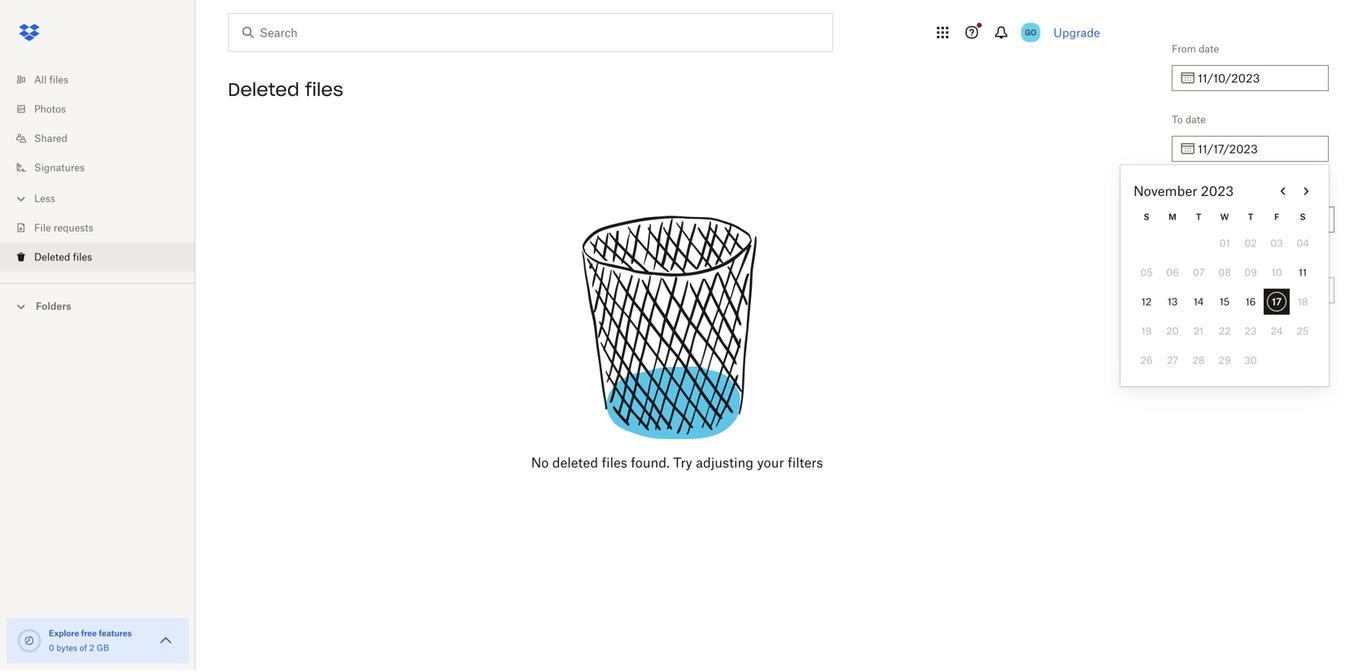 Task type: locate. For each thing, give the bounding box(es) containing it.
november
[[1134, 183, 1198, 199]]

29
[[1219, 354, 1231, 367]]

26
[[1141, 354, 1153, 367]]

19
[[1142, 325, 1152, 337]]

explore
[[49, 629, 79, 639]]

21
[[1194, 325, 1204, 337]]

26 button
[[1134, 348, 1160, 374]]

no deleted files found. try adjusting your filters
[[531, 455, 823, 471]]

free
[[81, 629, 97, 639]]

files inside deleted files link
[[73, 251, 92, 263]]

all
[[34, 74, 47, 86]]

list containing all files
[[0, 55, 195, 283]]

shared link
[[13, 124, 195, 153]]

m
[[1169, 212, 1177, 222]]

1 horizontal spatial s
[[1300, 212, 1306, 222]]

16
[[1246, 296, 1256, 308]]

05 button
[[1134, 260, 1160, 286]]

21 button
[[1186, 318, 1212, 344]]

From date text field
[[1198, 69, 1319, 87]]

28
[[1193, 354, 1205, 367]]

2 horizontal spatial deleted
[[1172, 184, 1208, 197]]

03
[[1271, 237, 1283, 249]]

t left 'w'
[[1196, 212, 1202, 222]]

2 vertical spatial deleted
[[34, 251, 70, 263]]

1 horizontal spatial deleted files
[[228, 78, 343, 101]]

1 horizontal spatial t
[[1248, 212, 1254, 222]]

t left f
[[1248, 212, 1254, 222]]

0 horizontal spatial deleted files
[[34, 251, 92, 263]]

t
[[1196, 212, 1202, 222], [1248, 212, 1254, 222]]

deleted inside list item
[[34, 251, 70, 263]]

08
[[1219, 267, 1231, 279]]

requests
[[54, 222, 93, 234]]

s
[[1144, 212, 1150, 222], [1300, 212, 1306, 222]]

04
[[1297, 237, 1310, 249]]

25 button
[[1290, 318, 1316, 344]]

1 vertical spatial date
[[1186, 114, 1206, 126]]

shared
[[34, 132, 68, 144]]

folders
[[36, 300, 71, 313]]

s right f
[[1300, 212, 1306, 222]]

november 2023
[[1134, 183, 1234, 199]]

date right to
[[1186, 114, 1206, 126]]

15 button
[[1212, 289, 1238, 315]]

To date text field
[[1198, 140, 1319, 158]]

06
[[1167, 267, 1179, 279]]

2 t from the left
[[1248, 212, 1254, 222]]

18 button
[[1290, 289, 1316, 315]]

09
[[1245, 267, 1258, 279]]

date for to date
[[1186, 114, 1206, 126]]

12
[[1142, 296, 1152, 308]]

16 button
[[1238, 289, 1264, 315]]

all files
[[34, 74, 68, 86]]

deleted files
[[228, 78, 343, 101], [34, 251, 92, 263]]

dropbox image
[[13, 16, 46, 49]]

less image
[[13, 191, 29, 207]]

less
[[34, 193, 55, 205]]

10 button
[[1264, 260, 1290, 286]]

0 horizontal spatial s
[[1144, 212, 1150, 222]]

deleted
[[228, 78, 299, 101], [1172, 184, 1208, 197], [34, 251, 70, 263]]

folder
[[1184, 255, 1210, 267]]

25
[[1297, 325, 1309, 337]]

s left m
[[1144, 212, 1150, 222]]

0 horizontal spatial t
[[1196, 212, 1202, 222]]

0 vertical spatial date
[[1199, 43, 1219, 55]]

deleted files link
[[13, 243, 195, 272]]

quota usage element
[[16, 628, 42, 654]]

signatures
[[34, 162, 85, 174]]

1 horizontal spatial deleted
[[228, 78, 299, 101]]

29 button
[[1212, 348, 1238, 374]]

24
[[1271, 325, 1283, 337]]

14 button
[[1186, 289, 1212, 315]]

07 button
[[1186, 260, 1212, 286]]

in folder
[[1172, 255, 1210, 267]]

09 button
[[1238, 260, 1264, 286]]

file
[[34, 222, 51, 234]]

file requests link
[[13, 213, 195, 243]]

in
[[1172, 255, 1181, 267]]

found.
[[631, 455, 670, 471]]

list
[[0, 55, 195, 283]]

to date
[[1172, 114, 1206, 126]]

1 vertical spatial deleted files
[[34, 251, 92, 263]]

date right the from
[[1199, 43, 1219, 55]]

1 vertical spatial deleted
[[1172, 184, 1208, 197]]

0 horizontal spatial deleted
[[34, 251, 70, 263]]

24 button
[[1264, 318, 1290, 344]]

files
[[49, 74, 68, 86], [305, 78, 343, 101], [73, 251, 92, 263], [602, 455, 627, 471]]

of
[[80, 643, 87, 654]]

23
[[1245, 325, 1257, 337]]

27 button
[[1160, 348, 1186, 374]]



Task type: vqa. For each thing, say whether or not it's contained in the screenshot.
you
no



Task type: describe. For each thing, give the bounding box(es) containing it.
11 button
[[1290, 260, 1316, 286]]

from date
[[1172, 43, 1219, 55]]

2
[[89, 643, 94, 654]]

06 button
[[1160, 260, 1186, 286]]

date for from date
[[1199, 43, 1219, 55]]

files inside 'all files' link
[[49, 74, 68, 86]]

f
[[1275, 212, 1280, 222]]

upgrade
[[1054, 26, 1101, 39]]

28 button
[[1186, 348, 1212, 374]]

all files link
[[13, 65, 195, 94]]

2 s from the left
[[1300, 212, 1306, 222]]

13
[[1168, 296, 1178, 308]]

your
[[757, 455, 784, 471]]

15
[[1220, 296, 1230, 308]]

from
[[1172, 43, 1196, 55]]

30
[[1245, 354, 1257, 367]]

18
[[1298, 296, 1308, 308]]

gb
[[97, 643, 109, 654]]

no
[[531, 455, 549, 471]]

27
[[1167, 354, 1179, 367]]

deleted files list item
[[0, 243, 195, 272]]

signatures link
[[13, 153, 195, 182]]

2023
[[1201, 183, 1234, 199]]

w
[[1221, 212, 1229, 222]]

12 button
[[1134, 289, 1160, 315]]

folders button
[[0, 294, 195, 318]]

14
[[1194, 296, 1204, 308]]

photos
[[34, 103, 66, 115]]

deleted
[[552, 455, 598, 471]]

19 button
[[1134, 318, 1160, 344]]

17 button
[[1264, 289, 1290, 315]]

13 button
[[1160, 289, 1186, 315]]

0
[[49, 643, 54, 654]]

photos link
[[13, 94, 195, 124]]

01 button
[[1212, 230, 1238, 256]]

05
[[1141, 267, 1153, 279]]

30 button
[[1238, 348, 1264, 374]]

0 vertical spatial deleted files
[[228, 78, 343, 101]]

filters
[[788, 455, 823, 471]]

by
[[1211, 184, 1222, 197]]

02 button
[[1238, 230, 1264, 256]]

0 vertical spatial deleted
[[228, 78, 299, 101]]

22 button
[[1212, 318, 1238, 344]]

try
[[673, 455, 693, 471]]

20
[[1167, 325, 1179, 337]]

17
[[1272, 296, 1282, 308]]

deleted files inside list item
[[34, 251, 92, 263]]

04 button
[[1290, 230, 1316, 256]]

11
[[1299, 267, 1307, 279]]

10
[[1272, 267, 1282, 279]]

bytes
[[57, 643, 77, 654]]

to
[[1172, 114, 1183, 126]]

23 button
[[1238, 318, 1264, 344]]

02
[[1245, 237, 1257, 249]]

1 t from the left
[[1196, 212, 1202, 222]]

22
[[1219, 325, 1231, 337]]

file requests
[[34, 222, 93, 234]]

01
[[1220, 237, 1230, 249]]

upgrade link
[[1054, 26, 1101, 39]]

1 s from the left
[[1144, 212, 1150, 222]]

03 button
[[1264, 230, 1290, 256]]

features
[[99, 629, 132, 639]]



